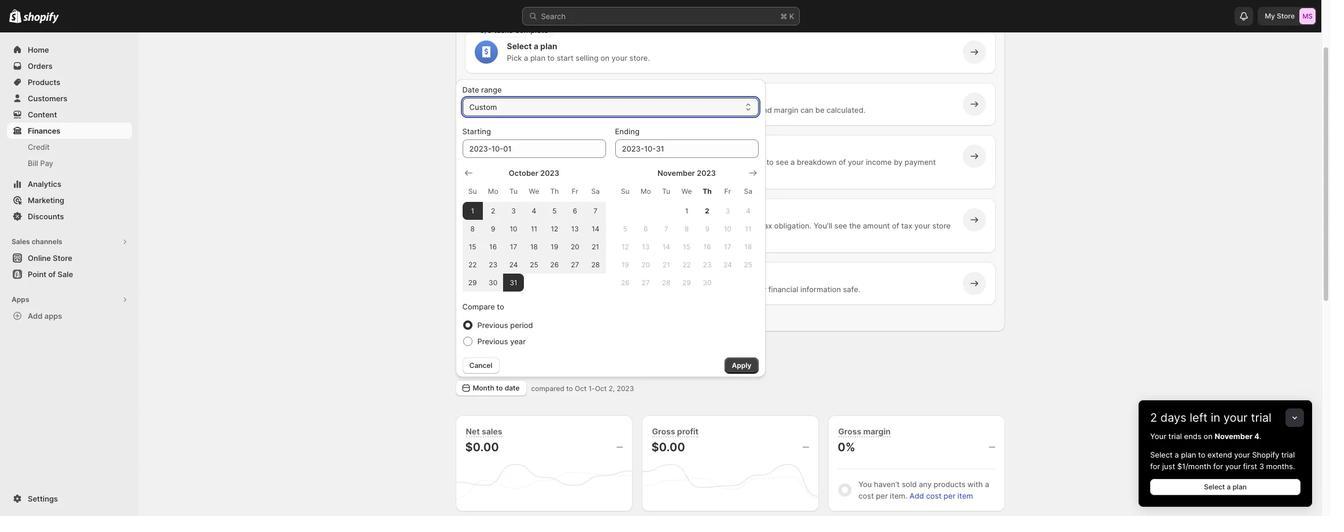 Task type: describe. For each thing, give the bounding box(es) containing it.
your inside set up shopify payments start accepting payments instantly with shopify payments.you'll be able to see a breakdown of your income by payment provider.
[[848, 157, 864, 167]]

start inside set up shopify payments start accepting payments instantly with shopify payments.you'll be able to see a breakdown of your income by payment provider.
[[507, 157, 525, 167]]

month to date
[[473, 384, 520, 392]]

adds
[[524, 285, 542, 294]]

finances
[[615, 2, 645, 11]]

1 horizontal spatial 26 button
[[615, 274, 636, 292]]

0 horizontal spatial 26
[[551, 260, 559, 269]]

cancel
[[470, 361, 493, 370]]

select for select a plan to extend your shopify trial for just $1/month for your first 3 months.
[[1151, 450, 1173, 459]]

2023 for october 2023
[[541, 168, 560, 178]]

add cost per item
[[910, 491, 974, 501]]

1 vertical spatial 20
[[642, 260, 650, 269]]

12 for leftmost 12 button
[[551, 225, 559, 233]]

2 29 button from the left
[[677, 274, 697, 292]]

provider.
[[507, 169, 539, 178]]

in inside start collecting sales tax you're required to collect sales tax in states where your business has a tax obligation. you'll see the amount of tax your store has collected on the finances overview.
[[632, 221, 638, 230]]

gross margin
[[839, 426, 891, 436]]

products link
[[7, 74, 132, 90]]

monday element for november
[[636, 181, 656, 202]]

1 horizontal spatial 20 button
[[636, 256, 656, 274]]

0 horizontal spatial 21 button
[[586, 238, 606, 256]]

we for october
[[529, 187, 540, 196]]

0 horizontal spatial shopify
[[534, 145, 565, 155]]

0 horizontal spatial 14 button
[[586, 220, 606, 238]]

ends
[[1185, 432, 1202, 441]]

thursday element for october 2023
[[545, 181, 565, 202]]

november 2023
[[658, 168, 716, 178]]

1 vertical spatial 28
[[662, 278, 671, 287]]

2 17 button from the left
[[718, 238, 738, 256]]

collected
[[522, 233, 555, 242]]

1 18 from the left
[[531, 242, 538, 251]]

shopify image
[[23, 12, 59, 24]]

november inside 2 days left in your trial element
[[1215, 432, 1253, 441]]

first inside select a plan to extend your shopify trial for just $1/month for your first 3 months.
[[1244, 462, 1258, 471]]

tax left the obligation.
[[762, 221, 773, 230]]

you're
[[507, 221, 529, 230]]

1 horizontal spatial 13 button
[[636, 238, 656, 256]]

2 23 button from the left
[[697, 256, 718, 274]]

1 horizontal spatial 12 button
[[615, 238, 636, 256]]

add cost per item link
[[910, 491, 974, 501]]

tasks
[[494, 25, 513, 35]]

grid containing november
[[615, 167, 759, 292]]

4 inside 2 days left in your trial element
[[1255, 432, 1260, 441]]

1 horizontal spatial 27 button
[[636, 274, 656, 292]]

1 vertical spatial shopify
[[652, 157, 679, 167]]

haven't
[[874, 480, 900, 489]]

layer
[[575, 285, 592, 294]]

finances inside start collecting sales tax you're required to collect sales tax in states where your business has a tax obligation. you'll see the amount of tax your store has collected on the finances overview.
[[582, 233, 614, 242]]

point
[[28, 270, 46, 279]]

1 vertical spatial 5
[[624, 225, 628, 233]]

per inside you haven't sold any products with a cost per item.
[[877, 491, 888, 501]]

trial inside select a plan to extend your shopify trial for just $1/month for your first 3 months.
[[1282, 450, 1296, 459]]

your down product
[[583, 105, 599, 115]]

1 18 button from the left
[[524, 238, 545, 256]]

1 2 button from the left
[[483, 202, 504, 220]]

instantly
[[602, 157, 632, 167]]

october 2023
[[509, 168, 560, 178]]

extend
[[1208, 450, 1233, 459]]

just
[[1163, 462, 1176, 471]]

your down extend
[[1226, 462, 1242, 471]]

store for online store
[[53, 253, 72, 263]]

1 for 1st 1 button from left
[[471, 207, 475, 215]]

0 horizontal spatial 20
[[571, 242, 580, 251]]

1 horizontal spatial 19 button
[[615, 256, 636, 274]]

gross for $0.00
[[652, 426, 676, 436]]

4 button for october 2023
[[524, 202, 545, 220]]

fr for november 2023
[[725, 187, 731, 196]]

2 15 button from the left
[[677, 238, 697, 256]]

safe.
[[844, 285, 861, 294]]

months.
[[1267, 462, 1296, 471]]

tuesday element for november 2023
[[656, 181, 677, 202]]

sa for october 2023
[[592, 187, 600, 196]]

to up previous period
[[497, 302, 505, 311]]

make
[[507, 105, 527, 115]]

select a plan to extend your shopify trial for just $1/month for your first 3 months.
[[1151, 450, 1296, 471]]

tasks.
[[722, 2, 743, 11]]

tax up collect
[[592, 209, 605, 219]]

2 18 button from the left
[[738, 238, 759, 256]]

th for november 2023
[[703, 187, 712, 196]]

1 horizontal spatial 14 button
[[656, 238, 677, 256]]

17 for second the 17 button
[[725, 242, 732, 251]]

4 button for november 2023
[[738, 202, 759, 220]]

up for two-
[[522, 273, 532, 282]]

1 horizontal spatial 28 button
[[656, 274, 677, 292]]

tu for october
[[510, 187, 518, 196]]

keep
[[732, 285, 749, 294]]

your inside dropdown button
[[1224, 411, 1249, 425]]

a inside select a plan to extend your shopify trial for just $1/month for your first 3 months.
[[1176, 450, 1180, 459]]

item
[[958, 491, 974, 501]]

amount
[[864, 221, 891, 230]]

no change image for $0.00
[[803, 443, 809, 452]]

sa for november 2023
[[744, 187, 753, 196]]

calculated.
[[827, 105, 866, 115]]

monday element for october
[[483, 181, 504, 202]]

24 for first 24 button from the right
[[724, 260, 732, 269]]

15 for 1st 15 button
[[469, 242, 477, 251]]

3 button for october 2023
[[504, 202, 524, 220]]

apps button
[[7, 292, 132, 308]]

payment
[[905, 157, 936, 167]]

store.
[[630, 53, 650, 62]]

step
[[553, 273, 570, 282]]

17 for 1st the 17 button
[[510, 242, 517, 251]]

to inside dropdown button
[[496, 384, 503, 392]]

10 for 1st '10' button from right
[[724, 225, 732, 233]]

marketing
[[28, 196, 64, 205]]

7 for the left 7 'button'
[[594, 207, 598, 215]]

discounts link
[[7, 208, 132, 225]]

point of sale link
[[7, 266, 132, 282]]

orders link
[[7, 58, 132, 74]]

we for november
[[682, 187, 692, 196]]

sunday element for october 2023
[[463, 181, 483, 202]]

your up sure
[[525, 93, 543, 103]]

plan right pick
[[531, 53, 546, 62]]

complete
[[515, 25, 549, 35]]

my store image
[[1300, 8, 1317, 24]]

cost inside you haven't sold any products with a cost per item.
[[859, 491, 875, 501]]

compare
[[463, 302, 495, 311]]

15 for first 15 button from the right
[[683, 242, 691, 251]]

your trial ends on november 4 .
[[1151, 432, 1262, 441]]

to inside select a plan pick a plan to start selling on your store.
[[548, 53, 555, 62]]

friday element for november 2023
[[718, 181, 738, 202]]

2 horizontal spatial cost
[[927, 491, 942, 501]]

0 horizontal spatial 26 button
[[545, 256, 565, 274]]

29 for 1st 29 button from left
[[469, 278, 477, 287]]

previous for previous year
[[478, 337, 508, 346]]

profit inside dropdown button
[[678, 426, 699, 436]]

settings
[[28, 494, 58, 503]]

su for october
[[469, 187, 477, 196]]

start
[[557, 53, 574, 62]]

0 vertical spatial 6
[[573, 207, 578, 215]]

tax right amount
[[902, 221, 913, 230]]

your right extend
[[1235, 450, 1251, 459]]

2 days left in your trial button
[[1139, 400, 1313, 425]]

0 horizontal spatial 5
[[553, 207, 557, 215]]

of inside set up two-step authentication this adds an extra layer of security to your account, and helps keep your financial information safe.
[[594, 285, 602, 294]]

store for my store
[[1278, 12, 1296, 20]]

21 for the rightmost the "21" button
[[663, 260, 670, 269]]

your right where
[[689, 221, 705, 230]]

gross profit button
[[650, 425, 702, 438]]

your left account,
[[644, 285, 660, 294]]

starting
[[463, 127, 491, 136]]

2 oct from the left
[[595, 384, 607, 393]]

2 23 from the left
[[703, 260, 712, 269]]

wednesday element for november
[[677, 181, 697, 202]]

0 horizontal spatial 5 button
[[545, 202, 565, 220]]

gross profit
[[652, 426, 699, 436]]

your right keep
[[751, 285, 767, 294]]

0 horizontal spatial the
[[519, 2, 531, 11]]

bill
[[28, 159, 38, 168]]

3 for november 2023
[[726, 207, 730, 215]]

you'll
[[814, 221, 833, 230]]

1 11 from the left
[[531, 225, 538, 233]]

1 vertical spatial 26
[[621, 278, 630, 287]]

select for select a plan pick a plan to start selling on your store.
[[507, 41, 532, 51]]

period
[[510, 321, 533, 330]]

trial inside dropdown button
[[1252, 411, 1272, 425]]

1 23 from the left
[[489, 260, 498, 269]]

0 horizontal spatial 19 button
[[545, 238, 565, 256]]

2 days left in your trial element
[[1139, 431, 1313, 507]]

a down complete in the top of the page
[[534, 41, 539, 51]]

22 for second the 22 'button' from the right
[[469, 260, 477, 269]]

pay
[[40, 159, 53, 168]]

0 horizontal spatial 20 button
[[565, 238, 586, 256]]

my
[[1266, 12, 1276, 20]]

a right pick
[[524, 53, 529, 62]]

tuesday element for october 2023
[[504, 181, 524, 202]]

where
[[665, 221, 687, 230]]

set for set up shopify payments
[[507, 145, 520, 155]]

select a plan link
[[1151, 479, 1301, 495]]

this
[[507, 285, 522, 294]]

product's
[[601, 105, 634, 115]]

1 horizontal spatial 21 button
[[656, 256, 677, 274]]

with inside set up shopify payments start accepting payments instantly with shopify payments.you'll be able to see a breakdown of your income by payment provider.
[[634, 157, 650, 167]]

plan for select a plan to extend your shopify trial for just $1/month for your first 3 months.
[[1182, 450, 1197, 459]]

information
[[801, 285, 842, 294]]

1 vertical spatial has
[[507, 233, 520, 242]]

compared
[[532, 384, 565, 393]]

net
[[466, 426, 480, 436]]

custom
[[470, 102, 497, 112]]

4 for october 2023
[[532, 207, 537, 215]]

0 horizontal spatial 27 button
[[565, 256, 586, 274]]

add your first product make sure to include your product's cost per item, so your gross profit and margin can be calculated.
[[507, 93, 866, 115]]

add your first product image
[[481, 98, 492, 110]]

obligation.
[[775, 221, 812, 230]]

0 horizontal spatial november
[[658, 168, 695, 178]]

search
[[541, 12, 566, 21]]

1 16 button from the left
[[483, 238, 504, 256]]

your right from
[[571, 2, 587, 11]]

gross for 0%
[[839, 426, 862, 436]]

online store
[[28, 253, 72, 263]]

states
[[640, 221, 663, 230]]

0/5 tasks complete
[[480, 25, 549, 35]]

1 horizontal spatial 19
[[622, 260, 629, 269]]

payments.you'll
[[681, 157, 737, 167]]

1 vertical spatial trial
[[1169, 432, 1183, 441]]

gross
[[716, 105, 736, 115]]

in inside dropdown button
[[1212, 411, 1221, 425]]

27 for the rightmost 27 button
[[642, 278, 650, 287]]

previous period
[[478, 321, 533, 330]]

up for shopify
[[522, 145, 532, 155]]

3 button for november 2023
[[718, 202, 738, 220]]

0 horizontal spatial 7 button
[[586, 202, 606, 220]]

sales channels
[[12, 237, 62, 246]]

include
[[555, 105, 581, 115]]

set up two-step authentication this adds an extra layer of security to your account, and helps keep your financial information safe.
[[507, 273, 861, 294]]

year
[[510, 337, 526, 346]]

add for your
[[507, 93, 523, 103]]

1 horizontal spatial finances
[[456, 351, 507, 365]]

to inside set up two-step authentication this adds an extra layer of security to your account, and helps keep your financial information safe.
[[635, 285, 642, 294]]

1 for 2nd 1 button
[[686, 207, 689, 215]]

products
[[934, 480, 966, 489]]

0 vertical spatial 13
[[572, 225, 579, 233]]

2 horizontal spatial per
[[944, 491, 956, 501]]

your right so
[[698, 105, 714, 115]]

range
[[482, 85, 502, 94]]

sure
[[529, 105, 544, 115]]

2 8 button from the left
[[677, 220, 697, 238]]

orders
[[28, 61, 53, 71]]

extra
[[555, 285, 573, 294]]

tax up the overview. at the top
[[619, 221, 630, 230]]

1 horizontal spatial has
[[740, 221, 753, 230]]

0 horizontal spatial 6 button
[[565, 202, 586, 220]]

credit
[[28, 142, 50, 152]]

left
[[1190, 411, 1208, 425]]

see inside start collecting sales tax you're required to collect sales tax in states where your business has a tax obligation. you'll see the amount of tax your store has collected on the finances overview.
[[835, 221, 848, 230]]

online store link
[[7, 250, 132, 266]]

a inside set up shopify payments start accepting payments instantly with shopify payments.you'll be able to see a breakdown of your income by payment provider.
[[791, 157, 795, 167]]

1 8 from the left
[[471, 225, 475, 233]]

start for collecting
[[507, 209, 527, 219]]

1 horizontal spatial 6
[[644, 225, 648, 233]]

home
[[28, 45, 49, 54]]

point of sale button
[[0, 266, 139, 282]]

1 horizontal spatial 6 button
[[636, 220, 656, 238]]

per inside add your first product make sure to include your product's cost per item, so your gross profit and margin can be calculated.
[[654, 105, 666, 115]]

a down select a plan to extend your shopify trial for just $1/month for your first 3 months.
[[1228, 483, 1232, 491]]

2 9 button from the left
[[697, 220, 718, 238]]

14 for the rightmost 14 button
[[663, 242, 671, 251]]

select for select a plan
[[1205, 483, 1226, 491]]

1 25 button from the left
[[524, 256, 545, 274]]

2 10 button from the left
[[718, 220, 738, 238]]

0 horizontal spatial by
[[647, 2, 656, 11]]

2 horizontal spatial sales
[[598, 221, 617, 230]]

3 for october 2023
[[512, 207, 516, 215]]

1 horizontal spatial 7 button
[[656, 220, 677, 238]]

first inside add your first product make sure to include your product's cost per item, so your gross profit and margin can be calculated.
[[545, 93, 561, 103]]

pick
[[507, 53, 522, 62]]

10 for second '10' button from the right
[[510, 225, 518, 233]]

you
[[859, 480, 872, 489]]

add apps
[[28, 311, 62, 321]]

2 8 from the left
[[685, 225, 689, 233]]

2 16 button from the left
[[697, 238, 718, 256]]

to right compared
[[567, 384, 573, 393]]

set for set up two-step authentication
[[507, 273, 520, 282]]



Task type: locate. For each thing, give the bounding box(es) containing it.
start inside start collecting sales tax you're required to collect sales tax in states where your business has a tax obligation. you'll see the amount of tax your store has collected on the finances overview.
[[507, 209, 527, 219]]

a right business
[[755, 221, 760, 230]]

1 vertical spatial sales
[[598, 221, 617, 230]]

wednesday element for october
[[524, 181, 545, 202]]

31 button
[[504, 274, 524, 292]]

friday element down set up shopify payments start accepting payments instantly with shopify payments.you'll be able to see a breakdown of your income by payment provider.
[[718, 181, 738, 202]]

11 button
[[524, 220, 545, 238], [738, 220, 759, 238]]

1 horizontal spatial 15 button
[[677, 238, 697, 256]]

1 button
[[463, 202, 483, 220], [677, 202, 697, 220]]

5 up required
[[553, 207, 557, 215]]

has right business
[[740, 221, 753, 230]]

14 for the leftmost 14 button
[[592, 225, 600, 233]]

$0.00 down net sales 'dropdown button'
[[466, 440, 499, 454]]

shopify
[[534, 145, 565, 155], [652, 157, 679, 167], [1253, 450, 1280, 459]]

sales up collect
[[570, 209, 590, 219]]

monday element
[[483, 181, 504, 202], [636, 181, 656, 202]]

3 inside select a plan to extend your shopify trial for just $1/month for your first 3 months.
[[1260, 462, 1265, 471]]

20 button
[[565, 238, 586, 256], [636, 256, 656, 274]]

2 for second 2 button from the right
[[491, 207, 496, 215]]

wednesday element down october 2023
[[524, 181, 545, 202]]

26 button
[[545, 256, 565, 274], [615, 274, 636, 292]]

1 horizontal spatial sa
[[744, 187, 753, 196]]

date range
[[463, 85, 502, 94]]

content link
[[7, 106, 132, 123]]

0 vertical spatial has
[[740, 221, 753, 230]]

profit inside add your first product make sure to include your product's cost per item, so your gross profit and margin can be calculated.
[[738, 105, 757, 115]]

2 horizontal spatial on
[[1204, 432, 1213, 441]]

0 horizontal spatial 27
[[571, 260, 579, 269]]

1 horizontal spatial sales
[[570, 209, 590, 219]]

1 horizontal spatial and
[[759, 105, 772, 115]]

0 horizontal spatial 29 button
[[463, 274, 483, 292]]

plan for select a plan pick a plan to start selling on your store.
[[541, 41, 558, 51]]

per down haven't
[[877, 491, 888, 501]]

1 horizontal spatial 13
[[642, 242, 650, 251]]

1 wednesday element from the left
[[524, 181, 545, 202]]

1 23 button from the left
[[483, 256, 504, 274]]

sunday element down instantly
[[615, 181, 636, 202]]

$0.00
[[466, 440, 499, 454], [652, 440, 686, 454]]

0 vertical spatial first
[[545, 93, 561, 103]]

1 horizontal spatial 30
[[703, 278, 712, 287]]

1 for from the left
[[1151, 462, 1161, 471]]

online
[[28, 253, 51, 263]]

1 horizontal spatial 25 button
[[738, 256, 759, 274]]

2 friday element from the left
[[718, 181, 738, 202]]

with right instantly
[[634, 157, 650, 167]]

2 24 button from the left
[[718, 256, 738, 274]]

up inside set up shopify payments start accepting payments instantly with shopify payments.you'll be able to see a breakdown of your income by payment provider.
[[522, 145, 532, 155]]

7 for 7 'button' to the right
[[665, 225, 669, 233]]

friday element for october 2023
[[565, 181, 586, 202]]

14 left the overview. at the top
[[592, 225, 600, 233]]

of inside button
[[48, 270, 56, 279]]

to inside add your first product make sure to include your product's cost per item, so your gross profit and margin can be calculated.
[[546, 105, 553, 115]]

2 monday element from the left
[[636, 181, 656, 202]]

payments
[[564, 157, 600, 167]]

13 button right required
[[565, 220, 586, 238]]

17 down the you're
[[510, 242, 517, 251]]

8 left business
[[685, 225, 689, 233]]

sale
[[58, 270, 73, 279]]

1 horizontal spatial with
[[968, 480, 984, 489]]

1 15 button from the left
[[463, 238, 483, 256]]

1 9 from the left
[[491, 225, 496, 233]]

1 17 from the left
[[510, 242, 517, 251]]

a right products
[[986, 480, 990, 489]]

monday element up the start collecting sales tax image
[[483, 181, 504, 202]]

4 down 2 days left in your trial dropdown button
[[1255, 432, 1260, 441]]

store inside button
[[53, 253, 72, 263]]

sales right collect
[[598, 221, 617, 230]]

13 button down states
[[636, 238, 656, 256]]

previous for previous period
[[478, 321, 508, 330]]

⌘
[[781, 12, 788, 21]]

24 for first 24 button from the left
[[510, 260, 518, 269]]

be inside add your first product make sure to include your product's cost per item, so your gross profit and margin can be calculated.
[[816, 105, 825, 115]]

to inside set up shopify payments start accepting payments instantly with shopify payments.you'll be able to see a breakdown of your income by payment provider.
[[767, 157, 774, 167]]

15 button down the start collecting sales tax image
[[463, 238, 483, 256]]

1 horizontal spatial per
[[877, 491, 888, 501]]

select inside select a plan pick a plan to start selling on your store.
[[507, 41, 532, 51]]

2 10 from the left
[[724, 225, 732, 233]]

sunday element for november 2023
[[615, 181, 636, 202]]

2 9 from the left
[[706, 225, 710, 233]]

12 for the rightmost 12 button
[[622, 242, 629, 251]]

6 button
[[565, 202, 586, 220], [636, 220, 656, 238]]

0 vertical spatial the
[[519, 2, 531, 11]]

add apps button
[[7, 308, 132, 324]]

0 horizontal spatial 14
[[592, 225, 600, 233]]

2 horizontal spatial 3
[[1260, 462, 1265, 471]]

your left store.
[[612, 53, 628, 62]]

21 down collect
[[592, 242, 600, 251]]

line chart image
[[743, 0, 1008, 56]]

2 mo from the left
[[641, 187, 651, 196]]

an
[[544, 285, 553, 294]]

your left store
[[915, 221, 931, 230]]

authentication
[[572, 273, 630, 282]]

mo up states
[[641, 187, 651, 196]]

on inside start collecting sales tax you're required to collect sales tax in states where your business has a tax obligation. you'll see the amount of tax your store has collected on the finances overview.
[[557, 233, 566, 242]]

1 horizontal spatial add
[[507, 93, 523, 103]]

0 horizontal spatial 12 button
[[545, 220, 565, 238]]

18 down start collecting sales tax you're required to collect sales tax in states where your business has a tax obligation. you'll see the amount of tax your store has collected on the finances overview.
[[745, 242, 752, 251]]

1 thursday element from the left
[[545, 181, 565, 202]]

0 horizontal spatial on
[[557, 233, 566, 242]]

2 tuesday element from the left
[[656, 181, 677, 202]]

23 up "set up two-step authentication" icon
[[489, 260, 498, 269]]

2 wednesday element from the left
[[677, 181, 697, 202]]

start for getting
[[472, 2, 490, 11]]

1 horizontal spatial $0.00
[[652, 440, 686, 454]]

0 horizontal spatial 28
[[592, 260, 600, 269]]

2023 down accepting
[[541, 168, 560, 178]]

2 inside dropdown button
[[1151, 411, 1158, 425]]

shopify up accepting
[[534, 145, 565, 155]]

credit link
[[7, 139, 132, 155]]

1 horizontal spatial 29
[[683, 278, 691, 287]]

apply
[[732, 361, 752, 370]]

1 horizontal spatial sunday element
[[615, 181, 636, 202]]

11 right the you're
[[531, 225, 538, 233]]

thursday element for november 2023
[[697, 181, 718, 202]]

of down authentication in the left of the page
[[594, 285, 602, 294]]

add inside button
[[28, 311, 42, 321]]

up inside set up two-step authentication this adds an extra layer of security to your account, and helps keep your financial information safe.
[[522, 273, 532, 282]]

Ending text field
[[615, 139, 759, 158]]

plan for select a plan
[[1233, 483, 1248, 491]]

date
[[505, 384, 520, 392]]

22 for second the 22 'button'
[[683, 260, 691, 269]]

saturday element for october 2023
[[586, 181, 606, 202]]

saturday element for november 2023
[[738, 181, 759, 202]]

1 vertical spatial start
[[507, 157, 525, 167]]

can
[[801, 105, 814, 115]]

2 up from the top
[[522, 273, 532, 282]]

by inside set up shopify payments start accepting payments instantly with shopify payments.you'll be able to see a breakdown of your income by payment provider.
[[894, 157, 903, 167]]

7 right states
[[665, 225, 669, 233]]

1 horizontal spatial we
[[682, 187, 692, 196]]

we
[[529, 187, 540, 196], [682, 187, 692, 196]]

1 set from the top
[[507, 145, 520, 155]]

1 horizontal spatial 4
[[746, 207, 751, 215]]

14
[[592, 225, 600, 233], [663, 242, 671, 251]]

1 horizontal spatial on
[[601, 53, 610, 62]]

2 for 1st 2 button from the right
[[705, 207, 710, 215]]

set inside set up shopify payments start accepting payments instantly with shopify payments.you'll be able to see a breakdown of your income by payment provider.
[[507, 145, 520, 155]]

1 25 from the left
[[530, 260, 539, 269]]

14 down where
[[663, 242, 671, 251]]

and inside set up two-step authentication this adds an extra layer of security to your account, and helps keep your financial information safe.
[[695, 285, 708, 294]]

start collecting sales tax image
[[481, 214, 492, 226]]

20 down the overview. at the top
[[642, 260, 650, 269]]

2 sa from the left
[[744, 187, 753, 196]]

2 su from the left
[[621, 187, 630, 196]]

0 horizontal spatial 25
[[530, 260, 539, 269]]

1 29 from the left
[[469, 278, 477, 287]]

2 sunday element from the left
[[615, 181, 636, 202]]

25 button
[[524, 256, 545, 274], [738, 256, 759, 274]]

0 vertical spatial 14
[[592, 225, 600, 233]]

16 down the start collecting sales tax image
[[490, 242, 497, 251]]

a inside you haven't sold any products with a cost per item.
[[986, 480, 990, 489]]

1 th from the left
[[551, 187, 559, 196]]

1 mo from the left
[[488, 187, 499, 196]]

2 set from the top
[[507, 273, 520, 282]]

sa down payments
[[592, 187, 600, 196]]

able
[[750, 157, 765, 167]]

wednesday element down "november 2023" on the top of the page
[[677, 181, 697, 202]]

$0.00 for net
[[466, 440, 499, 454]]

plan down select a plan to extend your shopify trial for just $1/month for your first 3 months.
[[1233, 483, 1248, 491]]

9 for first 9 button from right
[[706, 225, 710, 233]]

of inside set up shopify payments start accepting payments instantly with shopify payments.you'll be able to see a breakdown of your income by payment provider.
[[839, 157, 846, 167]]

1-
[[589, 384, 595, 393]]

0 horizontal spatial 4 button
[[524, 202, 545, 220]]

sales inside net sales 'dropdown button'
[[482, 426, 503, 436]]

2 11 from the left
[[745, 225, 752, 233]]

1 8 button from the left
[[463, 220, 483, 238]]

0 horizontal spatial sales
[[482, 426, 503, 436]]

0 horizontal spatial gross
[[652, 426, 676, 436]]

10 button
[[504, 220, 524, 238], [718, 220, 738, 238]]

margin up haven't
[[864, 426, 891, 436]]

on right selling
[[601, 53, 610, 62]]

9 for 2nd 9 button from right
[[491, 225, 496, 233]]

1 we from the left
[[529, 187, 540, 196]]

27
[[571, 260, 579, 269], [642, 278, 650, 287]]

1 horizontal spatial 26
[[621, 278, 630, 287]]

1 up from the top
[[522, 145, 532, 155]]

select inside select a plan to extend your shopify trial for just $1/month for your first 3 months.
[[1151, 450, 1173, 459]]

1 monday element from the left
[[483, 181, 504, 202]]

payments
[[567, 145, 606, 155]]

margin inside dropdown button
[[864, 426, 891, 436]]

28 button
[[586, 256, 606, 274], [656, 274, 677, 292]]

fr
[[572, 187, 579, 196], [725, 187, 731, 196]]

1 horizontal spatial gross
[[839, 426, 862, 436]]

2023
[[541, 168, 560, 178], [697, 168, 716, 178], [617, 384, 634, 393]]

up up accepting
[[522, 145, 532, 155]]

2 22 button from the left
[[677, 256, 697, 274]]

2 1 from the left
[[686, 207, 689, 215]]

1 horizontal spatial oct
[[595, 384, 607, 393]]

1 horizontal spatial november
[[1215, 432, 1253, 441]]

helps
[[710, 285, 730, 294]]

1 horizontal spatial be
[[816, 105, 825, 115]]

18 down collected at the top left of page
[[531, 242, 538, 251]]

0 horizontal spatial sunday element
[[463, 181, 483, 202]]

1 horizontal spatial 10 button
[[718, 220, 738, 238]]

0 horizontal spatial 8
[[471, 225, 475, 233]]

products
[[28, 78, 60, 87]]

22 button up "set up two-step authentication" icon
[[463, 256, 483, 274]]

0 horizontal spatial 2023
[[541, 168, 560, 178]]

grid
[[463, 167, 606, 292], [615, 167, 759, 292]]

1 15 from the left
[[469, 242, 477, 251]]

13 button
[[565, 220, 586, 238], [636, 238, 656, 256]]

2 29 from the left
[[683, 278, 691, 287]]

start left getting
[[472, 2, 490, 11]]

apps
[[12, 295, 29, 304]]

1 horizontal spatial cost
[[859, 491, 875, 501]]

1 horizontal spatial 14
[[663, 242, 671, 251]]

see
[[776, 157, 789, 167], [835, 221, 848, 230]]

2 horizontal spatial select
[[1205, 483, 1226, 491]]

6 left where
[[644, 225, 648, 233]]

store's
[[589, 2, 613, 11]]

2 15 from the left
[[683, 242, 691, 251]]

2023 right 2,
[[617, 384, 634, 393]]

cost down you
[[859, 491, 875, 501]]

22 button
[[463, 256, 483, 274], [677, 256, 697, 274]]

29 button left helps
[[677, 274, 697, 292]]

1 24 button from the left
[[504, 256, 524, 274]]

by right finances at the top of page
[[647, 2, 656, 11]]

1 16 from the left
[[490, 242, 497, 251]]

Starting text field
[[463, 139, 606, 158]]

0 horizontal spatial 13 button
[[565, 220, 586, 238]]

1 oct from the left
[[575, 384, 587, 393]]

1 friday element from the left
[[565, 181, 586, 202]]

set up "october"
[[507, 145, 520, 155]]

0 horizontal spatial saturday element
[[586, 181, 606, 202]]

thursday element
[[545, 181, 565, 202], [697, 181, 718, 202]]

18 button
[[524, 238, 545, 256], [738, 238, 759, 256]]

2 no change image from the left
[[989, 443, 996, 452]]

25 for first the 25 button from the right
[[744, 260, 753, 269]]

0 horizontal spatial per
[[654, 105, 666, 115]]

2 $0.00 from the left
[[652, 440, 686, 454]]

set up shopify payments image
[[481, 150, 492, 162]]

shopify up "november 2023" on the top of the page
[[652, 157, 679, 167]]

friday element down payments
[[565, 181, 586, 202]]

2 24 from the left
[[724, 260, 732, 269]]

tu for november
[[663, 187, 671, 196]]

on inside 2 days left in your trial element
[[1204, 432, 1213, 441]]

selling
[[576, 53, 599, 62]]

1 vertical spatial first
[[1244, 462, 1258, 471]]

0 vertical spatial set
[[507, 145, 520, 155]]

3 left months.
[[1260, 462, 1265, 471]]

1 no change image from the left
[[803, 443, 809, 452]]

1 su from the left
[[469, 187, 477, 196]]

set
[[507, 145, 520, 155], [507, 273, 520, 282]]

26 button up an
[[545, 256, 565, 274]]

sunday element
[[463, 181, 483, 202], [615, 181, 636, 202]]

1 horizontal spatial select
[[1151, 450, 1173, 459]]

select a plan pick a plan to start selling on your store.
[[507, 41, 650, 62]]

fr for october 2023
[[572, 187, 579, 196]]

1 17 button from the left
[[504, 238, 524, 256]]

of left the sale
[[48, 270, 56, 279]]

and left helps
[[695, 285, 708, 294]]

0 horizontal spatial has
[[507, 233, 520, 242]]

17 button down the you're
[[504, 238, 524, 256]]

9 right where
[[706, 225, 710, 233]]

1 4 button from the left
[[524, 202, 545, 220]]

2 days left in your trial
[[1151, 411, 1272, 425]]

1 vertical spatial 7
[[665, 225, 669, 233]]

2 25 button from the left
[[738, 256, 759, 274]]

0 horizontal spatial cost
[[636, 105, 652, 115]]

0 horizontal spatial add
[[28, 311, 42, 321]]

per left item,
[[654, 105, 666, 115]]

1 horizontal spatial 23 button
[[697, 256, 718, 274]]

0 horizontal spatial 10 button
[[504, 220, 524, 238]]

23
[[489, 260, 498, 269], [703, 260, 712, 269]]

$0.00 down the gross profit dropdown button
[[652, 440, 686, 454]]

1 9 button from the left
[[483, 220, 504, 238]]

19 button down required
[[545, 238, 565, 256]]

grid containing october
[[463, 167, 606, 292]]

1 vertical spatial see
[[835, 221, 848, 230]]

month
[[473, 384, 495, 392]]

th for october 2023
[[551, 187, 559, 196]]

a
[[534, 41, 539, 51], [524, 53, 529, 62], [791, 157, 795, 167], [755, 221, 760, 230], [1176, 450, 1180, 459], [986, 480, 990, 489], [1228, 483, 1232, 491]]

see right you'll
[[835, 221, 848, 230]]

4 up required
[[532, 207, 537, 215]]

2 grid from the left
[[615, 167, 759, 292]]

for down extend
[[1214, 462, 1224, 471]]

0 horizontal spatial 30
[[489, 278, 498, 287]]

3 button up the you're
[[504, 202, 524, 220]]

add for cost
[[910, 491, 925, 501]]

of inside start collecting sales tax you're required to collect sales tax in states where your business has a tax obligation. you'll see the amount of tax your store has collected on the finances overview.
[[893, 221, 900, 230]]

5 button
[[545, 202, 565, 220], [615, 220, 636, 238]]

0 horizontal spatial for
[[1151, 462, 1161, 471]]

to left date
[[496, 384, 503, 392]]

from
[[553, 2, 569, 11]]

0 horizontal spatial mo
[[488, 187, 499, 196]]

select a plan image
[[481, 46, 492, 58]]

0 vertical spatial finances
[[28, 126, 60, 135]]

no change image for 0%
[[989, 443, 996, 452]]

1 gross from the left
[[652, 426, 676, 436]]

to
[[548, 53, 555, 62], [546, 105, 553, 115], [767, 157, 774, 167], [563, 221, 570, 230], [635, 285, 642, 294], [497, 302, 505, 311], [496, 384, 503, 392], [567, 384, 573, 393], [1199, 450, 1206, 459]]

2 we from the left
[[682, 187, 692, 196]]

1 22 from the left
[[469, 260, 477, 269]]

1 horizontal spatial 1
[[686, 207, 689, 215]]

on inside select a plan pick a plan to start selling on your store.
[[601, 53, 610, 62]]

a inside start collecting sales tax you're required to collect sales tax in states where your business has a tax obligation. you'll see the amount of tax your store has collected on the finances overview.
[[755, 221, 760, 230]]

1 fr from the left
[[572, 187, 579, 196]]

add for apps
[[28, 311, 42, 321]]

1 tu from the left
[[510, 187, 518, 196]]

3 button
[[504, 202, 524, 220], [718, 202, 738, 220]]

marketing link
[[7, 192, 132, 208]]

2023 for november 2023
[[697, 168, 716, 178]]

wednesday element
[[524, 181, 545, 202], [677, 181, 697, 202]]

saturday element
[[586, 181, 606, 202], [738, 181, 759, 202]]

29
[[469, 278, 477, 287], [683, 278, 691, 287]]

13
[[572, 225, 579, 233], [642, 242, 650, 251]]

1 horizontal spatial tu
[[663, 187, 671, 196]]

the left most
[[519, 2, 531, 11]]

1 horizontal spatial saturday element
[[738, 181, 759, 202]]

1 30 from the left
[[489, 278, 498, 287]]

sa down able
[[744, 187, 753, 196]]

cost down any on the bottom right of page
[[927, 491, 942, 501]]

⌘ k
[[781, 12, 795, 21]]

29 for second 29 button
[[683, 278, 691, 287]]

store up the sale
[[53, 253, 72, 263]]

set up two-step authentication image
[[481, 278, 492, 289]]

1 horizontal spatial 20
[[642, 260, 650, 269]]

1 horizontal spatial 7
[[665, 225, 669, 233]]

no change image
[[803, 443, 809, 452], [989, 443, 996, 452]]

1 11 button from the left
[[524, 220, 545, 238]]

cancel button
[[463, 358, 500, 374]]

10 button right the start collecting sales tax image
[[504, 220, 524, 238]]

friday element
[[565, 181, 586, 202], [718, 181, 738, 202]]

1 $0.00 from the left
[[466, 440, 499, 454]]

16 button
[[483, 238, 504, 256], [697, 238, 718, 256]]

sa
[[592, 187, 600, 196], [744, 187, 753, 196]]

2 25 from the left
[[744, 260, 753, 269]]

1 horizontal spatial 5 button
[[615, 220, 636, 238]]

7 button up collect
[[586, 202, 606, 220]]

1 saturday element from the left
[[586, 181, 606, 202]]

27 for leftmost 27 button
[[571, 260, 579, 269]]

2
[[491, 207, 496, 215], [705, 207, 710, 215], [1151, 411, 1158, 425]]

1 vertical spatial 6
[[644, 225, 648, 233]]

1 10 button from the left
[[504, 220, 524, 238]]

1 grid from the left
[[463, 167, 606, 292]]

1 24 from the left
[[510, 260, 518, 269]]

1 sunday element from the left
[[463, 181, 483, 202]]

profit
[[738, 105, 757, 115], [678, 426, 699, 436]]

1 horizontal spatial tuesday element
[[656, 181, 677, 202]]

0 vertical spatial add
[[507, 93, 523, 103]]

select down select a plan to extend your shopify trial for just $1/month for your first 3 months.
[[1205, 483, 1226, 491]]

2 for from the left
[[1214, 462, 1224, 471]]

1 22 button from the left
[[463, 256, 483, 274]]

no change image
[[617, 443, 623, 452]]

1 vertical spatial 19
[[622, 260, 629, 269]]

with inside you haven't sold any products with a cost per item.
[[968, 480, 984, 489]]

2 th from the left
[[703, 187, 712, 196]]

18
[[531, 242, 538, 251], [745, 242, 752, 251]]

25 for 1st the 25 button from left
[[530, 260, 539, 269]]

plan inside select a plan to extend your shopify trial for just $1/month for your first 3 months.
[[1182, 450, 1197, 459]]

and inside add your first product make sure to include your product's cost per item, so your gross profit and margin can be calculated.
[[759, 105, 772, 115]]

1 tuesday element from the left
[[504, 181, 524, 202]]

0 horizontal spatial 1 button
[[463, 202, 483, 220]]

to right security
[[635, 285, 642, 294]]

2 vertical spatial sales
[[482, 426, 503, 436]]

$0.00 for gross
[[652, 440, 686, 454]]

22 up compare
[[469, 260, 477, 269]]

1 1 from the left
[[471, 207, 475, 215]]

1 vertical spatial 12
[[622, 242, 629, 251]]

store
[[1278, 12, 1296, 20], [53, 253, 72, 263]]

4 button up business
[[738, 202, 759, 220]]

22 up set up two-step authentication this adds an extra layer of security to your account, and helps keep your financial information safe.
[[683, 260, 691, 269]]

select a plan
[[1205, 483, 1248, 491]]

0 horizontal spatial 23
[[489, 260, 498, 269]]

add down sold
[[910, 491, 925, 501]]

1 vertical spatial up
[[522, 273, 532, 282]]

bill pay link
[[7, 155, 132, 171]]

0 horizontal spatial we
[[529, 187, 540, 196]]

2 4 button from the left
[[738, 202, 759, 220]]

set inside set up two-step authentication this adds an extra layer of security to your account, and helps keep your financial information safe.
[[507, 273, 520, 282]]

1 vertical spatial the
[[850, 221, 861, 230]]

mo for november
[[641, 187, 651, 196]]

7 button
[[586, 202, 606, 220], [656, 220, 677, 238]]

1 vertical spatial in
[[1212, 411, 1221, 425]]

2 1 button from the left
[[677, 202, 697, 220]]

to right sure
[[546, 105, 553, 115]]

1 vertical spatial store
[[53, 253, 72, 263]]

1 horizontal spatial 2023
[[617, 384, 634, 393]]

financial
[[769, 285, 799, 294]]

3 button up business
[[718, 202, 738, 220]]

to inside start collecting sales tax you're required to collect sales tax in states where your business has a tax obligation. you'll see the amount of tax your store has collected on the finances overview.
[[563, 221, 570, 230]]

0 vertical spatial 19
[[551, 242, 559, 251]]

see inside set up shopify payments start accepting payments instantly with shopify payments.you'll be able to see a breakdown of your income by payment provider.
[[776, 157, 789, 167]]

0 horizontal spatial see
[[776, 157, 789, 167]]

1 left the start collecting sales tax image
[[471, 207, 475, 215]]

27 button
[[565, 256, 586, 274], [636, 274, 656, 292]]

1 horizontal spatial 10
[[724, 225, 732, 233]]

31
[[510, 278, 518, 287]]

2 11 button from the left
[[738, 220, 759, 238]]

2 17 from the left
[[725, 242, 732, 251]]

compared to oct 1-oct 2, 2023
[[532, 384, 634, 393]]

set up shopify payments start accepting payments instantly with shopify payments.you'll be able to see a breakdown of your income by payment provider.
[[507, 145, 936, 178]]

2 30 from the left
[[703, 278, 712, 287]]

saturday element down payments
[[586, 181, 606, 202]]

of right amount
[[893, 221, 900, 230]]

november up extend
[[1215, 432, 1253, 441]]

margin
[[774, 105, 799, 115], [864, 426, 891, 436]]

4 for november 2023
[[746, 207, 751, 215]]

1 29 button from the left
[[463, 274, 483, 292]]

november down "ending" text field
[[658, 168, 695, 178]]

1 1 button from the left
[[463, 202, 483, 220]]

monday element up states
[[636, 181, 656, 202]]

2 saturday element from the left
[[738, 181, 759, 202]]

25 button up adds
[[524, 256, 545, 274]]

add inside add your first product make sure to include your product's cost per item, so your gross profit and margin can be calculated.
[[507, 93, 523, 103]]

plan
[[541, 41, 558, 51], [531, 53, 546, 62], [1182, 450, 1197, 459], [1233, 483, 1248, 491]]

your inside select a plan pick a plan to start selling on your store.
[[612, 53, 628, 62]]

shopify inside select a plan to extend your shopify trial for just $1/month for your first 3 months.
[[1253, 450, 1280, 459]]

be inside set up shopify payments start accepting payments instantly with shopify payments.you'll be able to see a breakdown of your income by payment provider.
[[739, 157, 748, 167]]

apps
[[44, 311, 62, 321]]

1 3 button from the left
[[504, 202, 524, 220]]

0 vertical spatial trial
[[1252, 411, 1272, 425]]

mo for october
[[488, 187, 499, 196]]

select
[[507, 41, 532, 51], [1151, 450, 1173, 459], [1205, 483, 1226, 491]]

2 previous from the top
[[478, 337, 508, 346]]

2 30 button from the left
[[697, 274, 718, 292]]

these
[[700, 2, 720, 11]]

0 horizontal spatial 6
[[573, 207, 578, 215]]

breakdown
[[797, 157, 837, 167]]

shopify image
[[9, 9, 22, 23]]

margin inside add your first product make sure to include your product's cost per item, so your gross profit and margin can be calculated.
[[774, 105, 799, 115]]

oct left 2,
[[595, 384, 607, 393]]

up up adds
[[522, 273, 532, 282]]

1 horizontal spatial 16
[[704, 242, 711, 251]]

1 30 button from the left
[[483, 274, 504, 292]]

2 vertical spatial the
[[568, 233, 580, 242]]

24 button up helps
[[718, 256, 738, 274]]

1 previous from the top
[[478, 321, 508, 330]]

12 down collecting
[[551, 225, 559, 233]]

2 2 button from the left
[[697, 202, 718, 220]]

17 button
[[504, 238, 524, 256], [718, 238, 738, 256]]

select up pick
[[507, 41, 532, 51]]

2 vertical spatial start
[[507, 209, 527, 219]]

tuesday element
[[504, 181, 524, 202], [656, 181, 677, 202]]

item,
[[668, 105, 685, 115]]

sales channels button
[[7, 234, 132, 250]]

21 for the left the "21" button
[[592, 242, 600, 251]]

start up provider.
[[507, 157, 525, 167]]

0%
[[838, 440, 856, 454]]

has
[[740, 221, 753, 230], [507, 233, 520, 242]]

security
[[604, 285, 633, 294]]

24 button
[[504, 256, 524, 274], [718, 256, 738, 274]]

2 18 from the left
[[745, 242, 752, 251]]

2 for 2 days left in your trial
[[1151, 411, 1158, 425]]

2 16 from the left
[[704, 242, 711, 251]]

24 up 31
[[510, 260, 518, 269]]

18 button down business
[[738, 238, 759, 256]]

mo
[[488, 187, 499, 196], [641, 187, 651, 196]]

2 3 button from the left
[[718, 202, 738, 220]]

by right income
[[894, 157, 903, 167]]

su for november
[[621, 187, 630, 196]]

0 vertical spatial profit
[[738, 105, 757, 115]]

collect
[[573, 221, 596, 230]]

0 horizontal spatial 28 button
[[586, 256, 606, 274]]

cost inside add your first product make sure to include your product's cost per item, so your gross profit and margin can be calculated.
[[636, 105, 652, 115]]

apply button
[[725, 358, 759, 374]]

to inside select a plan to extend your shopify trial for just $1/month for your first 3 months.
[[1199, 450, 1206, 459]]



Task type: vqa. For each thing, say whether or not it's contained in the screenshot.
CARDS
no



